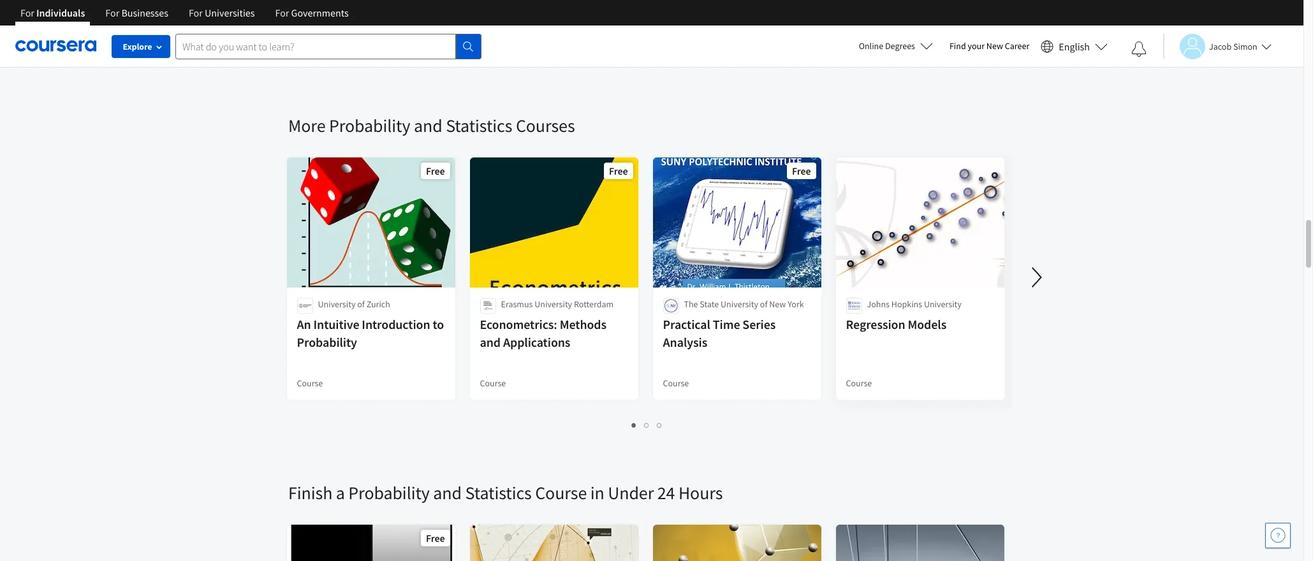 Task type: vqa. For each thing, say whether or not it's contained in the screenshot.
FOR INDIVIDUALS
yes



Task type: locate. For each thing, give the bounding box(es) containing it.
free
[[427, 165, 445, 177], [610, 165, 628, 177], [793, 165, 812, 177], [427, 532, 445, 545]]

new right your
[[987, 40, 1004, 52]]

course for an intuitive introduction to probability
[[297, 378, 323, 389]]

factorial and fractional factorial designs course by arizona state university, image
[[653, 525, 822, 561]]

new left york at the bottom of page
[[770, 299, 787, 310]]

for for governments
[[275, 6, 289, 19]]

an intuitive introduction to probability
[[297, 316, 444, 350]]

1 university from the left
[[318, 299, 356, 310]]

0 horizontal spatial of
[[358, 299, 365, 310]]

for
[[20, 6, 34, 19], [105, 6, 119, 19], [189, 6, 203, 19], [275, 6, 289, 19]]

an
[[297, 316, 311, 332]]

2 for from the left
[[105, 6, 119, 19]]

1 vertical spatial probability
[[297, 334, 358, 350]]

more
[[288, 114, 326, 137]]

2 of from the left
[[761, 299, 768, 310]]

course down applications
[[480, 378, 506, 389]]

jacob
[[1210, 41, 1232, 52]]

1 horizontal spatial new
[[987, 40, 1004, 52]]

probability
[[329, 114, 411, 137], [297, 334, 358, 350], [349, 482, 430, 505]]

university up models
[[925, 299, 962, 310]]

0 vertical spatial new
[[987, 40, 1004, 52]]

and inside "element"
[[433, 482, 462, 505]]

for left 'universities'
[[189, 6, 203, 19]]

for for individuals
[[20, 6, 34, 19]]

university
[[318, 299, 356, 310], [535, 299, 573, 310], [721, 299, 759, 310], [925, 299, 962, 310]]

course down "an"
[[297, 378, 323, 389]]

course
[[297, 10, 323, 22], [297, 378, 323, 389], [480, 378, 506, 389], [664, 378, 690, 389], [847, 378, 873, 389], [535, 482, 587, 505]]

list containing 1
[[288, 418, 1006, 433]]

jacob simon button
[[1164, 33, 1272, 59]]

university up time
[[721, 299, 759, 310]]

2 list from the top
[[288, 418, 1006, 433]]

and for statistics
[[414, 114, 443, 137]]

course down regression at the bottom of the page
[[847, 378, 873, 389]]

list
[[288, 50, 1006, 64], [288, 418, 1006, 433]]

for governments
[[275, 6, 349, 19]]

and for applications
[[480, 334, 501, 350]]

university up econometrics: methods and applications
[[535, 299, 573, 310]]

jacob simon
[[1210, 41, 1258, 52]]

free for practical time series analysis
[[793, 165, 812, 177]]

universities
[[205, 6, 255, 19]]

4 for from the left
[[275, 6, 289, 19]]

new
[[987, 40, 1004, 52], [770, 299, 787, 310]]

probability right more
[[329, 114, 411, 137]]

course for regression models
[[847, 378, 873, 389]]

hours
[[679, 482, 723, 505]]

1 horizontal spatial of
[[761, 299, 768, 310]]

a crash course in causality:  inferring causal effects from observational data course by university of pennsylvania, image
[[836, 525, 1006, 561]]

0 vertical spatial list
[[288, 50, 1006, 64]]

None search field
[[175, 33, 482, 59]]

3 button
[[654, 418, 666, 433]]

for for businesses
[[105, 6, 119, 19]]

hopkins
[[892, 299, 923, 310]]

finish
[[288, 482, 333, 505]]

online
[[859, 40, 884, 52]]

What do you want to learn? text field
[[175, 33, 456, 59]]

individuals
[[36, 6, 85, 19]]

1 of from the left
[[358, 299, 365, 310]]

of up series
[[761, 299, 768, 310]]

under
[[608, 482, 654, 505]]

3 for from the left
[[189, 6, 203, 19]]

course inside "element"
[[535, 482, 587, 505]]

free for an intuitive introduction to probability
[[427, 165, 445, 177]]

1 vertical spatial statistics
[[465, 482, 532, 505]]

explore button
[[112, 35, 170, 58]]

zurich
[[367, 299, 391, 310]]

for left "governments"
[[275, 6, 289, 19]]

the
[[685, 299, 699, 310]]

probability down intuitive
[[297, 334, 358, 350]]

probability right a
[[349, 482, 430, 505]]

probability inside an intuitive introduction to probability
[[297, 334, 358, 350]]

university of zurich image
[[297, 298, 313, 314]]

finish a probability and statistics course in under 24 hours
[[288, 482, 723, 505]]

and
[[414, 114, 443, 137], [480, 334, 501, 350], [433, 482, 462, 505]]

statistics
[[446, 114, 513, 137], [465, 482, 532, 505]]

of
[[358, 299, 365, 310], [761, 299, 768, 310]]

models
[[909, 316, 947, 332]]

1 for from the left
[[20, 6, 34, 19]]

1 vertical spatial and
[[480, 334, 501, 350]]

list inside more probability and statistics courses carousel element
[[288, 418, 1006, 433]]

for left businesses
[[105, 6, 119, 19]]

2 university from the left
[[535, 299, 573, 310]]

course down analysis
[[664, 378, 690, 389]]

24
[[658, 482, 675, 505]]

0 horizontal spatial new
[[770, 299, 787, 310]]

course for practical time series analysis
[[664, 378, 690, 389]]

coursera image
[[15, 36, 96, 56]]

the state university of new york
[[685, 299, 805, 310]]

chevron down image
[[49, 19, 58, 28]]

york
[[788, 299, 805, 310]]

2 vertical spatial and
[[433, 482, 462, 505]]

statistics inside "element"
[[465, 482, 532, 505]]

next slide image
[[1022, 262, 1053, 293]]

introduction
[[362, 316, 431, 332]]

3 university from the left
[[721, 299, 759, 310]]

0 vertical spatial and
[[414, 114, 443, 137]]

degrees
[[886, 40, 916, 52]]

new inside more probability and statistics courses carousel element
[[770, 299, 787, 310]]

university up intuitive
[[318, 299, 356, 310]]

of left zurich
[[358, 299, 365, 310]]

and inside econometrics: methods and applications
[[480, 334, 501, 350]]

regression
[[847, 316, 906, 332]]

to
[[433, 316, 444, 332]]

for universities
[[189, 6, 255, 19]]

career
[[1005, 40, 1030, 52]]

course left in
[[535, 482, 587, 505]]

johns hopkins university
[[868, 299, 962, 310]]

1 vertical spatial new
[[770, 299, 787, 310]]

3
[[657, 419, 663, 431]]

analysis
[[664, 334, 708, 350]]

practical time series analysis
[[664, 316, 776, 350]]

1 vertical spatial list
[[288, 418, 1006, 433]]

for left individuals
[[20, 6, 34, 19]]

2 vertical spatial probability
[[349, 482, 430, 505]]

regression models
[[847, 316, 947, 332]]



Task type: describe. For each thing, give the bounding box(es) containing it.
find your new career link
[[944, 38, 1036, 54]]

for for universities
[[189, 6, 203, 19]]

english
[[1059, 40, 1090, 53]]

finish a probability and statistics course in under 24 hours carousel element
[[282, 443, 1314, 561]]

intuitive
[[314, 316, 360, 332]]

help center image
[[1271, 528, 1286, 544]]

more probability and statistics courses
[[288, 114, 575, 137]]

time
[[713, 316, 741, 332]]

governments
[[291, 6, 349, 19]]

university of zurich
[[318, 299, 391, 310]]

find your new career
[[950, 40, 1030, 52]]

experimental design basics course by arizona state university, image
[[470, 525, 639, 561]]

johns hopkins university image
[[847, 298, 863, 314]]

1 button
[[628, 418, 641, 433]]

2 button
[[641, 418, 654, 433]]

your
[[968, 40, 985, 52]]

erasmus university rotterdam image
[[480, 298, 496, 314]]

a
[[336, 482, 345, 505]]

free inside finish a probability and statistics course in under 24 hours carousel "element"
[[427, 532, 445, 545]]

state
[[700, 299, 720, 310]]

show notifications image
[[1132, 41, 1147, 57]]

course up what do you want to learn? text box
[[297, 10, 323, 22]]

courses
[[516, 114, 575, 137]]

applications
[[504, 334, 571, 350]]

the state university of new york image
[[664, 298, 680, 314]]

0 vertical spatial statistics
[[446, 114, 513, 137]]

econometrics:
[[480, 316, 558, 332]]

johns
[[868, 299, 890, 310]]

0 vertical spatial probability
[[329, 114, 411, 137]]

online degrees
[[859, 40, 916, 52]]

english button
[[1036, 26, 1113, 67]]

econometrics: methods and applications
[[480, 316, 607, 350]]

1
[[632, 419, 637, 431]]

2
[[645, 419, 650, 431]]

4 university from the left
[[925, 299, 962, 310]]

for businesses
[[105, 6, 168, 19]]

online degrees button
[[849, 32, 944, 60]]

banner navigation
[[10, 0, 359, 35]]

practical
[[664, 316, 711, 332]]

simon
[[1234, 41, 1258, 52]]

1 list from the top
[[288, 50, 1006, 64]]

erasmus
[[501, 299, 533, 310]]

rotterdam
[[575, 299, 614, 310]]

course link
[[286, 0, 457, 34]]

for individuals
[[20, 6, 85, 19]]

free link
[[286, 524, 457, 561]]

probability inside "element"
[[349, 482, 430, 505]]

in
[[591, 482, 605, 505]]

free for econometrics: methods and applications
[[610, 165, 628, 177]]

explore
[[123, 41, 152, 52]]

erasmus university rotterdam
[[501, 299, 614, 310]]

businesses
[[121, 6, 168, 19]]

series
[[743, 316, 776, 332]]

more probability and statistics courses carousel element
[[282, 76, 1314, 443]]

course for econometrics: methods and applications
[[480, 378, 506, 389]]

find
[[950, 40, 966, 52]]

methods
[[560, 316, 607, 332]]



